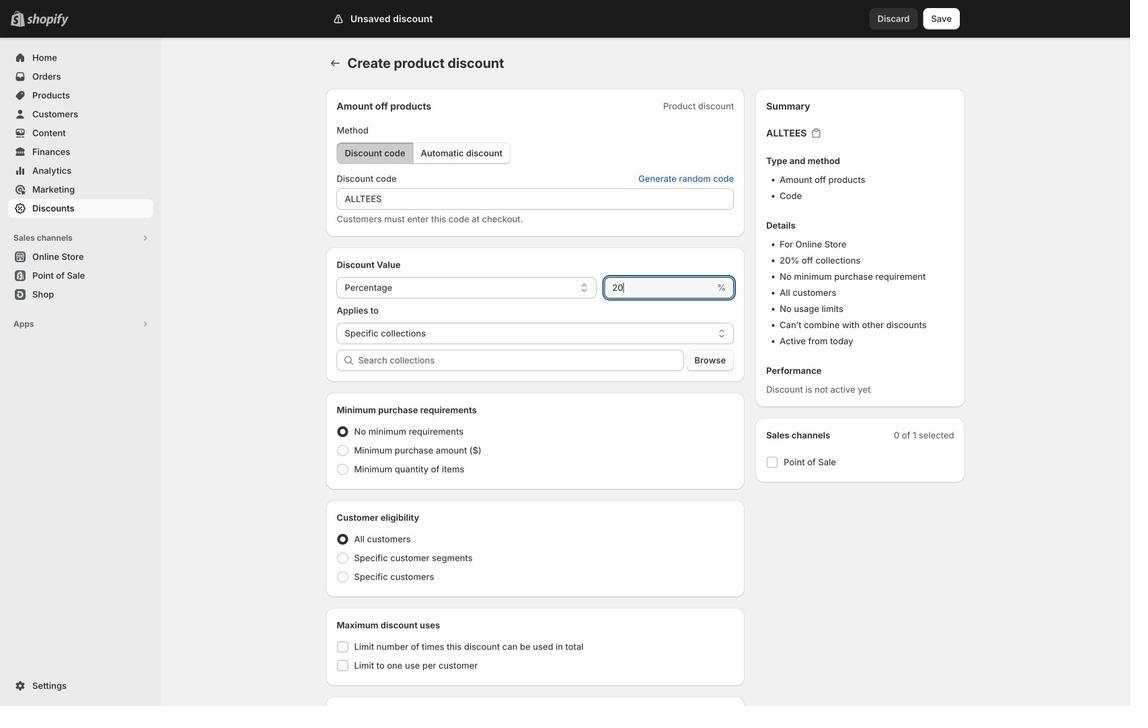 Task type: locate. For each thing, give the bounding box(es) containing it.
None text field
[[337, 188, 734, 210], [605, 277, 715, 299], [337, 188, 734, 210], [605, 277, 715, 299]]

Search collections text field
[[358, 350, 684, 371]]

shopify image
[[27, 13, 69, 27]]



Task type: vqa. For each thing, say whether or not it's contained in the screenshot.
the 'My Store' image
no



